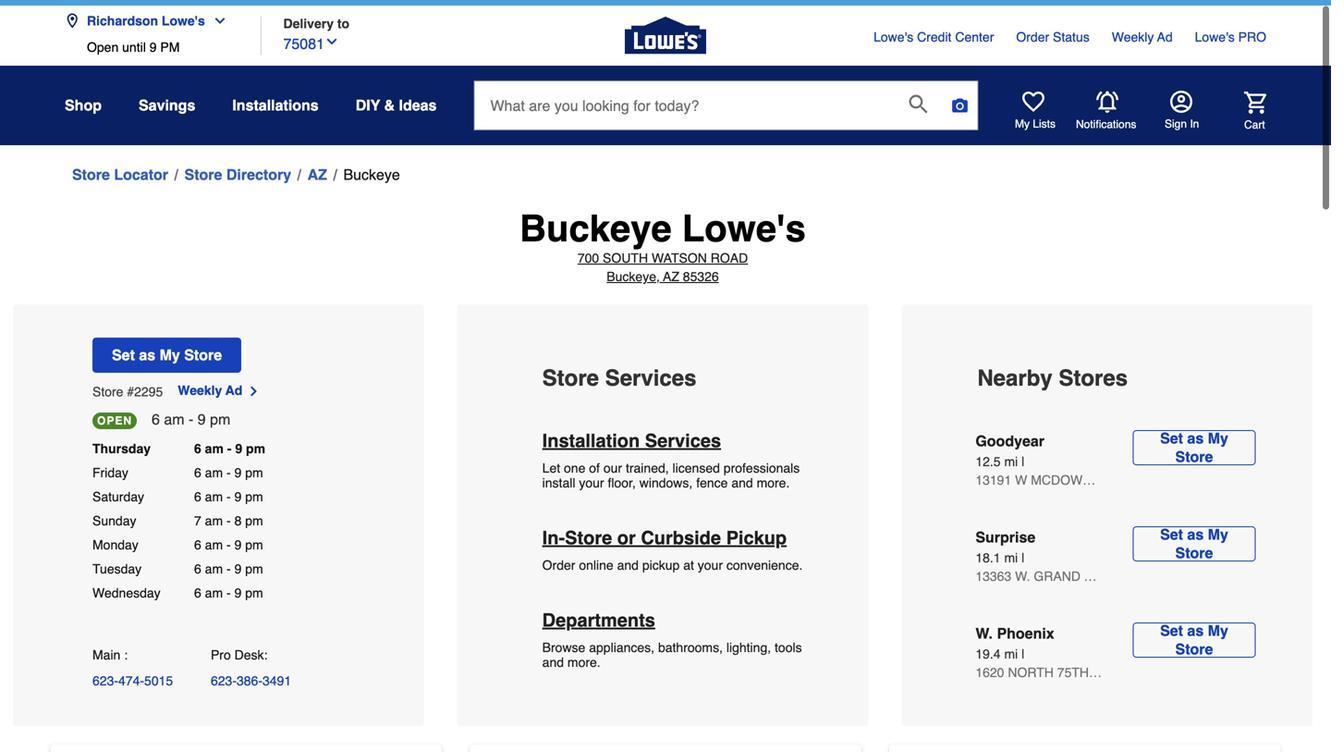 Task type: describe. For each thing, give the bounding box(es) containing it.
your for one
[[579, 475, 605, 490]]

- for sunday
[[227, 513, 231, 528]]

set as my store button for w. phoenix
[[1133, 622, 1257, 659]]

stores
[[1059, 365, 1129, 391]]

18.1
[[976, 550, 1001, 565]]

richardson lowe's button
[[65, 2, 235, 40]]

:
[[124, 647, 128, 662]]

9 for wednesday
[[235, 585, 242, 600]]

set for surprise
[[1161, 526, 1184, 543]]

bathrooms,
[[659, 640, 723, 655]]

- for saturday
[[227, 489, 231, 504]]

monday
[[92, 537, 139, 552]]

and inside installation services let one of our trained, licensed professionals install your floor, windows, fence and more.
[[732, 475, 754, 490]]

diy & ideas button
[[356, 89, 437, 122]]

order status link
[[1017, 28, 1090, 46]]

6 for saturday
[[194, 489, 201, 504]]

w. phoenix link
[[976, 623, 1133, 645]]

let
[[543, 461, 561, 475]]

5015
[[144, 673, 173, 688]]

pro
[[1239, 30, 1267, 44]]

pro desk:
[[211, 647, 268, 662]]

chevron down image inside 75081 button
[[325, 34, 339, 49]]

mi for goodyear
[[1005, 454, 1019, 469]]

6 for friday
[[194, 465, 201, 480]]

status
[[1054, 30, 1090, 44]]

set for w. phoenix
[[1161, 622, 1184, 639]]

set as my store for surprise
[[1161, 526, 1229, 561]]

installation services let one of our trained, licensed professionals install your floor, windows, fence and more.
[[543, 430, 804, 490]]

lists
[[1034, 117, 1056, 130]]

install
[[543, 475, 576, 490]]

12.5
[[976, 454, 1001, 469]]

set as my store for goodyear
[[1161, 430, 1229, 465]]

lowe's home improvement logo image
[[625, 0, 707, 76]]

as for surprise
[[1188, 526, 1205, 543]]

my lists
[[1016, 117, 1056, 130]]

in-store or curbside pickup link
[[543, 527, 787, 549]]

lowe's home improvement lists image
[[1023, 91, 1045, 113]]

delivery
[[284, 16, 334, 31]]

lighting,
[[727, 640, 772, 655]]

2 vertical spatial buckeye
[[607, 269, 657, 284]]

convenience.
[[727, 558, 803, 573]]

location image
[[65, 13, 80, 28]]

13191 w mcdowell rd link
[[976, 471, 1128, 489]]

az inside buckeye lowe's 700 south watson road buckeye , az 85326
[[664, 269, 680, 284]]

75th
[[1058, 665, 1090, 680]]

am for tuesday
[[205, 561, 223, 576]]

6 for tuesday
[[194, 561, 201, 576]]

mcdowell
[[1032, 473, 1106, 487]]

- for friday
[[227, 465, 231, 480]]

lowe's left pro
[[1196, 30, 1236, 44]]

goodyear 12.5 mi | 13191 w mcdowell rd
[[976, 432, 1128, 487]]

shop button
[[65, 89, 102, 122]]

store directory
[[185, 166, 291, 183]]

goodyear
[[976, 432, 1045, 450]]

pro
[[211, 647, 231, 662]]

installation services link
[[543, 430, 722, 451]]

camera image
[[951, 96, 970, 115]]

diy & ideas
[[356, 97, 437, 114]]

watson
[[652, 251, 707, 265]]

until
[[122, 40, 146, 55]]

623-386-3491 link
[[211, 671, 292, 690]]

&
[[384, 97, 395, 114]]

store locator link
[[72, 164, 168, 186]]

saturday
[[92, 489, 144, 504]]

in-
[[543, 527, 565, 549]]

- for tuesday
[[227, 561, 231, 576]]

and inside in-store or curbside pickup order online and pickup at your convenience.
[[618, 558, 639, 573]]

w. inside w. phoenix 19.4 mi | 1620 north 75th avenue
[[976, 625, 993, 642]]

pm for thursday
[[246, 441, 266, 456]]

6 am - 9 pm for monday
[[194, 537, 263, 552]]

pm for monday
[[245, 537, 263, 552]]

1620 north 75th avenue link
[[976, 663, 1145, 682]]

- for wednesday
[[227, 585, 231, 600]]

online
[[579, 558, 614, 573]]

3491
[[263, 673, 292, 688]]

cart button
[[1219, 91, 1267, 132]]

more. inside departments browse appliances, bathrooms, lighting, tools and more.
[[568, 655, 601, 670]]

set for goodyear
[[1161, 430, 1184, 447]]

w. inside surprise 18.1 mi | 13363 w. grand avenue
[[1016, 569, 1031, 584]]

lowe's left the credit
[[874, 30, 914, 44]]

6 am - 9 pm for friday
[[194, 465, 263, 480]]

notifications
[[1077, 118, 1137, 131]]

surprise
[[976, 529, 1036, 546]]

6 am - 9 pm for saturday
[[194, 489, 263, 504]]

pickup
[[727, 527, 787, 549]]

as for w. phoenix
[[1188, 622, 1205, 639]]

credit
[[918, 30, 952, 44]]

1620
[[976, 665, 1005, 680]]

chevron down image inside richardson lowe's button
[[205, 13, 227, 28]]

set as my store button for surprise
[[1133, 525, 1257, 562]]

departments link
[[543, 610, 656, 631]]

lowe's inside buckeye lowe's 700 south watson road buckeye , az 85326
[[682, 207, 806, 250]]

as for goodyear
[[1188, 430, 1205, 447]]

1 horizontal spatial weekly ad link
[[1113, 28, 1173, 46]]

lowe's home improvement cart image
[[1245, 91, 1267, 114]]

more. inside installation services let one of our trained, licensed professionals install your floor, windows, fence and more.
[[757, 475, 790, 490]]

700
[[578, 251, 600, 265]]

professionals
[[724, 461, 800, 475]]

az link
[[308, 164, 327, 186]]

tools
[[775, 640, 803, 655]]

pm for sunday
[[245, 513, 263, 528]]

6 am - 9 pm for wednesday
[[194, 585, 263, 600]]

6 for wednesday
[[194, 585, 201, 600]]

set as my store button for goodyear
[[1133, 429, 1257, 466]]

474-
[[118, 673, 144, 688]]

floor,
[[608, 475, 636, 490]]

in-store or curbside pickup order online and pickup at your convenience.
[[543, 527, 803, 573]]

#2295
[[127, 384, 163, 399]]

| inside w. phoenix 19.4 mi | 1620 north 75th avenue
[[1022, 647, 1026, 661]]

sign
[[1165, 117, 1188, 130]]

order inside order status link
[[1017, 30, 1050, 44]]

wednesday
[[92, 585, 161, 600]]

9 for monday
[[235, 537, 242, 552]]

open
[[87, 40, 119, 55]]

store inside in-store or curbside pickup order online and pickup at your convenience.
[[565, 527, 613, 549]]

623- for 386-
[[211, 673, 237, 688]]

sign in button
[[1165, 91, 1200, 131]]

cart
[[1245, 118, 1266, 131]]

nearby
[[978, 365, 1053, 391]]

locator
[[114, 166, 168, 183]]

6 am - 9 pm for tuesday
[[194, 561, 263, 576]]

0 vertical spatial az
[[308, 166, 327, 183]]

richardson
[[87, 13, 158, 28]]

0 horizontal spatial weekly ad link
[[178, 380, 261, 400]]

departments
[[543, 610, 656, 631]]

mi inside w. phoenix 19.4 mi | 1620 north 75th avenue
[[1005, 647, 1019, 661]]

lowe's credit center link
[[874, 28, 995, 46]]

623-474-5015
[[92, 673, 173, 688]]

9 for saturday
[[235, 489, 242, 504]]

store services
[[543, 365, 697, 391]]

pm for wednesday
[[245, 585, 263, 600]]



Task type: locate. For each thing, give the bounding box(es) containing it.
chevron right image
[[246, 384, 261, 399]]

0 vertical spatial mi
[[1005, 454, 1019, 469]]

buckeye for buckeye
[[344, 166, 400, 183]]

mi for surprise
[[1005, 550, 1019, 565]]

store
[[72, 166, 110, 183], [185, 166, 222, 183], [184, 346, 222, 364], [543, 365, 599, 391], [92, 384, 123, 399], [1176, 448, 1214, 465], [565, 527, 613, 549], [1176, 544, 1214, 561], [1176, 641, 1214, 658]]

6 am - 9 pm
[[152, 411, 231, 428], [194, 441, 266, 456], [194, 465, 263, 480], [194, 489, 263, 504], [194, 537, 263, 552], [194, 561, 263, 576], [194, 585, 263, 600]]

services for store
[[606, 365, 697, 391]]

0 vertical spatial and
[[732, 475, 754, 490]]

departments browse appliances, bathrooms, lighting, tools and more.
[[543, 610, 806, 670]]

tuesday
[[92, 561, 142, 576]]

1 | from the top
[[1022, 454, 1026, 469]]

my lists link
[[1016, 91, 1056, 131]]

sunday
[[92, 513, 136, 528]]

services
[[606, 365, 697, 391], [645, 430, 722, 451]]

2 623- from the left
[[211, 673, 237, 688]]

your left floor,
[[579, 475, 605, 490]]

|
[[1022, 454, 1026, 469], [1022, 550, 1026, 565], [1022, 647, 1026, 661]]

az right ,
[[664, 269, 680, 284]]

1 horizontal spatial w.
[[1016, 569, 1031, 584]]

az left buckeye button
[[308, 166, 327, 183]]

3 mi from the top
[[1005, 647, 1019, 661]]

| up w on the right bottom
[[1022, 454, 1026, 469]]

buckeye down south
[[607, 269, 657, 284]]

more. down the departments link
[[568, 655, 601, 670]]

avenue right grand
[[1085, 569, 1136, 584]]

to
[[338, 16, 350, 31]]

0 vertical spatial weekly
[[1113, 30, 1155, 44]]

grand
[[1034, 569, 1081, 584]]

richardson lowe's
[[87, 13, 205, 28]]

623-
[[92, 673, 118, 688], [211, 673, 237, 688]]

1 vertical spatial mi
[[1005, 550, 1019, 565]]

0 horizontal spatial w.
[[976, 625, 993, 642]]

am for sunday
[[205, 513, 223, 528]]

0 horizontal spatial chevron down image
[[205, 13, 227, 28]]

0 horizontal spatial weekly
[[178, 383, 222, 398]]

0 horizontal spatial weekly ad
[[178, 383, 243, 398]]

623- inside "link"
[[92, 673, 118, 688]]

9 for tuesday
[[235, 561, 242, 576]]

installations button
[[233, 89, 319, 122]]

shop
[[65, 97, 102, 114]]

mi right 19.4
[[1005, 647, 1019, 661]]

buckeye for buckeye lowe's 700 south watson road buckeye , az 85326
[[520, 207, 672, 250]]

0 vertical spatial w.
[[1016, 569, 1031, 584]]

2 vertical spatial and
[[543, 655, 564, 670]]

diy
[[356, 97, 380, 114]]

delivery to
[[284, 16, 350, 31]]

my for w. phoenix
[[1209, 622, 1229, 639]]

main
[[92, 647, 121, 662]]

623- for 474-
[[92, 673, 118, 688]]

1 horizontal spatial chevron down image
[[325, 34, 339, 49]]

0 vertical spatial weekly ad link
[[1113, 28, 1173, 46]]

0 vertical spatial buckeye
[[344, 166, 400, 183]]

3 | from the top
[[1022, 647, 1026, 661]]

6 for thursday
[[194, 441, 201, 456]]

installation
[[543, 430, 640, 451]]

mi down goodyear
[[1005, 454, 1019, 469]]

mi inside the goodyear 12.5 mi | 13191 w mcdowell rd
[[1005, 454, 1019, 469]]

1 vertical spatial services
[[645, 430, 722, 451]]

623-386-3491
[[211, 673, 292, 688]]

our
[[604, 461, 623, 475]]

1 horizontal spatial 623-
[[211, 673, 237, 688]]

623- down main
[[92, 673, 118, 688]]

623- down pro
[[211, 673, 237, 688]]

avenue inside w. phoenix 19.4 mi | 1620 north 75th avenue
[[1093, 665, 1145, 680]]

- for monday
[[227, 537, 231, 552]]

1 horizontal spatial az
[[664, 269, 680, 284]]

your
[[579, 475, 605, 490], [698, 558, 723, 573]]

and inside departments browse appliances, bathrooms, lighting, tools and more.
[[543, 655, 564, 670]]

| down surprise
[[1022, 550, 1026, 565]]

services up licensed
[[645, 430, 722, 451]]

2 mi from the top
[[1005, 550, 1019, 565]]

75081
[[284, 35, 325, 52]]

w
[[1016, 473, 1028, 487]]

fence
[[697, 475, 728, 490]]

1 vertical spatial buckeye
[[520, 207, 672, 250]]

w. right '13363'
[[1016, 569, 1031, 584]]

1 vertical spatial weekly ad link
[[178, 380, 261, 400]]

1 horizontal spatial order
[[1017, 30, 1050, 44]]

0 horizontal spatial order
[[543, 558, 576, 573]]

my for goodyear
[[1209, 430, 1229, 447]]

or
[[618, 527, 636, 549]]

7
[[194, 513, 201, 528]]

services up installation services link
[[606, 365, 697, 391]]

0 vertical spatial avenue
[[1085, 569, 1136, 584]]

avenue inside surprise 18.1 mi | 13363 w. grand avenue
[[1085, 569, 1136, 584]]

w. phoenix 19.4 mi | 1620 north 75th avenue
[[976, 625, 1145, 680]]

0 vertical spatial weekly ad
[[1113, 30, 1173, 44]]

ad left chevron right image
[[226, 383, 243, 398]]

6 for monday
[[194, 537, 201, 552]]

weekly left chevron right image
[[178, 383, 222, 398]]

am for wednesday
[[205, 585, 223, 600]]

order status
[[1017, 30, 1090, 44]]

south
[[603, 251, 648, 265]]

2 vertical spatial mi
[[1005, 647, 1019, 661]]

your right at
[[698, 558, 723, 573]]

your inside in-store or curbside pickup order online and pickup at your convenience.
[[698, 558, 723, 573]]

| for surprise
[[1022, 550, 1026, 565]]

1 vertical spatial az
[[664, 269, 680, 284]]

1 vertical spatial avenue
[[1093, 665, 1145, 680]]

w.
[[1016, 569, 1031, 584], [976, 625, 993, 642]]

1 vertical spatial more.
[[568, 655, 601, 670]]

order down the in-
[[543, 558, 576, 573]]

buckeye up 700
[[520, 207, 672, 250]]

mi inside surprise 18.1 mi | 13363 w. grand avenue
[[1005, 550, 1019, 565]]

weekly ad left chevron right image
[[178, 383, 243, 398]]

weekly ad link right status
[[1113, 28, 1173, 46]]

lowe's up road
[[682, 207, 806, 250]]

center
[[956, 30, 995, 44]]

0 vertical spatial services
[[606, 365, 697, 391]]

friday
[[92, 465, 128, 480]]

1 vertical spatial ad
[[226, 383, 243, 398]]

main :
[[92, 647, 128, 662]]

browse
[[543, 640, 586, 655]]

store locator
[[72, 166, 168, 183]]

0 vertical spatial chevron down image
[[205, 13, 227, 28]]

weekly right status
[[1113, 30, 1155, 44]]

search image
[[910, 95, 928, 113]]

buckeye right az link
[[344, 166, 400, 183]]

my for surprise
[[1209, 526, 1229, 543]]

| inside the goodyear 12.5 mi | 13191 w mcdowell rd
[[1022, 454, 1026, 469]]

weekly ad right status
[[1113, 30, 1173, 44]]

0 vertical spatial |
[[1022, 454, 1026, 469]]

1 horizontal spatial and
[[618, 558, 639, 573]]

0 horizontal spatial and
[[543, 655, 564, 670]]

| for goodyear
[[1022, 454, 1026, 469]]

weekly
[[1113, 30, 1155, 44], [178, 383, 222, 398]]

your for curbside
[[698, 558, 723, 573]]

9 for friday
[[235, 465, 242, 480]]

open until 9 pm
[[87, 40, 180, 55]]

surprise 18.1 mi | 13363 w. grand avenue
[[976, 529, 1136, 584]]

0 horizontal spatial more.
[[568, 655, 601, 670]]

north
[[1009, 665, 1054, 680]]

0 horizontal spatial az
[[308, 166, 327, 183]]

9 for thursday
[[235, 441, 242, 456]]

1 623- from the left
[[92, 673, 118, 688]]

1 horizontal spatial weekly
[[1113, 30, 1155, 44]]

and right fence
[[732, 475, 754, 490]]

lowe's home improvement account image
[[1171, 91, 1193, 113]]

open
[[97, 414, 132, 427]]

1 vertical spatial weekly
[[178, 383, 222, 398]]

at
[[684, 558, 695, 573]]

avenue right "75th"
[[1093, 665, 1145, 680]]

am for saturday
[[205, 489, 223, 504]]

0 horizontal spatial your
[[579, 475, 605, 490]]

mi
[[1005, 454, 1019, 469], [1005, 550, 1019, 565], [1005, 647, 1019, 661]]

-
[[189, 411, 194, 428], [227, 441, 232, 456], [227, 465, 231, 480], [227, 489, 231, 504], [227, 513, 231, 528], [227, 537, 231, 552], [227, 561, 231, 576], [227, 585, 231, 600]]

0 vertical spatial your
[[579, 475, 605, 490]]

and down or
[[618, 558, 639, 573]]

order left status
[[1017, 30, 1050, 44]]

1 vertical spatial your
[[698, 558, 723, 573]]

as
[[139, 346, 156, 364], [1188, 430, 1205, 447], [1188, 526, 1205, 543], [1188, 622, 1205, 639]]

w. up 19.4
[[976, 625, 993, 642]]

and down the departments link
[[543, 655, 564, 670]]

19.4
[[976, 647, 1001, 661]]

0 horizontal spatial ad
[[226, 383, 243, 398]]

1 vertical spatial weekly ad
[[178, 383, 243, 398]]

licensed
[[673, 461, 720, 475]]

set as my store for w. phoenix
[[1161, 622, 1229, 658]]

your inside installation services let one of our trained, licensed professionals install your floor, windows, fence and more.
[[579, 475, 605, 490]]

lowe's inside button
[[162, 13, 205, 28]]

am for monday
[[205, 537, 223, 552]]

lowe's home improvement notification center image
[[1097, 91, 1119, 113]]

in
[[1191, 117, 1200, 130]]

None search field
[[474, 80, 979, 148]]

- for thursday
[[227, 441, 232, 456]]

| up the north
[[1022, 647, 1026, 661]]

0 vertical spatial order
[[1017, 30, 1050, 44]]

windows,
[[640, 475, 693, 490]]

1 horizontal spatial your
[[698, 558, 723, 573]]

am for friday
[[205, 465, 223, 480]]

9
[[150, 40, 157, 55], [198, 411, 206, 428], [235, 441, 242, 456], [235, 465, 242, 480], [235, 489, 242, 504], [235, 537, 242, 552], [235, 561, 242, 576], [235, 585, 242, 600]]

0 vertical spatial more.
[[757, 475, 790, 490]]

1 horizontal spatial more.
[[757, 475, 790, 490]]

0 vertical spatial ad
[[1158, 30, 1173, 44]]

appliances,
[[589, 640, 655, 655]]

2 vertical spatial |
[[1022, 647, 1026, 661]]

trained,
[[626, 461, 669, 475]]

1 vertical spatial order
[[543, 558, 576, 573]]

order inside in-store or curbside pickup order online and pickup at your convenience.
[[543, 558, 576, 573]]

thursday
[[92, 441, 151, 456]]

2 | from the top
[[1022, 550, 1026, 565]]

1 vertical spatial and
[[618, 558, 639, 573]]

of
[[589, 461, 600, 475]]

weekly ad link right '#2295'
[[178, 380, 261, 400]]

1 vertical spatial w.
[[976, 625, 993, 642]]

1 vertical spatial chevron down image
[[325, 34, 339, 49]]

| inside surprise 18.1 mi | 13363 w. grand avenue
[[1022, 550, 1026, 565]]

13363
[[976, 569, 1012, 584]]

6 am - 9 pm for thursday
[[194, 441, 266, 456]]

ad left lowe's pro link
[[1158, 30, 1173, 44]]

1 horizontal spatial ad
[[1158, 30, 1173, 44]]

set
[[112, 346, 135, 364], [1161, 430, 1184, 447], [1161, 526, 1184, 543], [1161, 622, 1184, 639]]

store #2295
[[92, 384, 163, 399]]

lowe's up pm
[[162, 13, 205, 28]]

more. up pickup
[[757, 475, 790, 490]]

ad
[[1158, 30, 1173, 44], [226, 383, 243, 398]]

pm for tuesday
[[245, 561, 263, 576]]

road
[[711, 251, 748, 265]]

directory
[[226, 166, 291, 183]]

mi down surprise
[[1005, 550, 1019, 565]]

lowe's pro
[[1196, 30, 1267, 44]]

set as my store
[[112, 346, 222, 364], [1161, 430, 1229, 465], [1161, 526, 1229, 561], [1161, 622, 1229, 658]]

pm for friday
[[245, 465, 263, 480]]

75081 button
[[284, 31, 339, 55]]

services for installation
[[645, 430, 722, 451]]

1 vertical spatial |
[[1022, 550, 1026, 565]]

services inside installation services let one of our trained, licensed professionals install your floor, windows, fence and more.
[[645, 430, 722, 451]]

goodyear link
[[976, 430, 1133, 452]]

1 horizontal spatial weekly ad
[[1113, 30, 1173, 44]]

1 mi from the top
[[1005, 454, 1019, 469]]

7 am - 8 pm
[[194, 513, 263, 528]]

pm for saturday
[[245, 489, 263, 504]]

85326
[[683, 269, 719, 284]]

0 horizontal spatial 623-
[[92, 673, 118, 688]]

weekly ad link
[[1113, 28, 1173, 46], [178, 380, 261, 400]]

lowe's credit center
[[874, 30, 995, 44]]

am for thursday
[[205, 441, 224, 456]]

installations
[[233, 97, 319, 114]]

chevron down image
[[205, 13, 227, 28], [325, 34, 339, 49]]

Search Query text field
[[475, 81, 895, 129]]

2 horizontal spatial and
[[732, 475, 754, 490]]

nearby stores
[[978, 365, 1129, 391]]

8
[[235, 513, 242, 528]]



Task type: vqa. For each thing, say whether or not it's contained in the screenshot.
top and
yes



